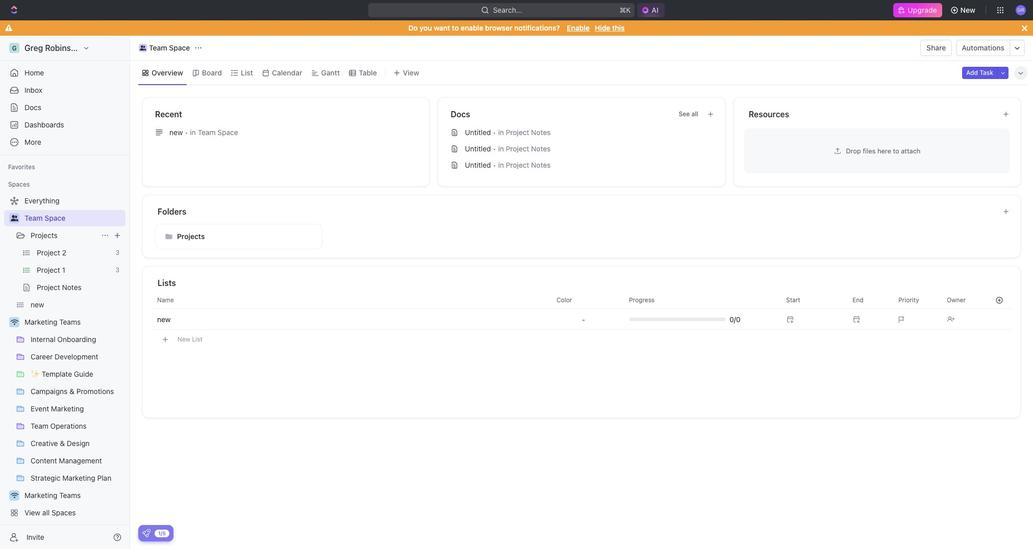 Task type: locate. For each thing, give the bounding box(es) containing it.
1 vertical spatial untitled
[[465, 144, 491, 153]]

1 horizontal spatial team space link
[[136, 42, 193, 54]]

0 vertical spatial marketing teams link
[[24, 314, 123, 331]]

marketing
[[24, 318, 57, 327], [51, 405, 84, 413], [62, 474, 95, 483], [24, 491, 57, 500]]

1 horizontal spatial view
[[403, 68, 419, 77]]

in
[[190, 128, 196, 137], [498, 128, 504, 137], [498, 144, 504, 153], [498, 161, 504, 169]]

team space down everything
[[24, 214, 66, 222]]

1 horizontal spatial new link
[[157, 315, 171, 324]]

see all
[[679, 110, 698, 118]]

& for campaigns
[[69, 387, 74, 396]]

new for new list
[[178, 335, 190, 343]]

0 horizontal spatial list
[[192, 335, 202, 343]]

marketing teams link down the strategic marketing plan link
[[24, 488, 123, 504]]

projects link
[[31, 228, 97, 244]]

project notes
[[37, 283, 82, 292]]

calendar link
[[270, 66, 302, 80]]

marketing teams for second "marketing teams" "link" from the bottom of the sidebar navigation
[[24, 318, 81, 327]]

docs link
[[4, 99, 126, 116]]

teams down strategic marketing plan on the bottom left
[[59, 491, 81, 500]]

0 vertical spatial new
[[960, 6, 975, 14]]

wifi image
[[10, 319, 18, 326], [10, 493, 18, 499]]

browser
[[485, 23, 512, 32]]

0 horizontal spatial new link
[[31, 297, 123, 313]]

marketing down content management link
[[62, 474, 95, 483]]

& down "✨ template guide" link
[[69, 387, 74, 396]]

upgrade link
[[894, 3, 942, 17]]

upgrade
[[908, 6, 937, 14]]

1 marketing teams from the top
[[24, 318, 81, 327]]

& left design
[[60, 439, 65, 448]]

1 vertical spatial view
[[24, 509, 40, 517]]

0 vertical spatial new
[[169, 128, 183, 137]]

view all spaces
[[24, 509, 76, 517]]

marketing teams up the internal
[[24, 318, 81, 327]]

1 vertical spatial 3
[[116, 266, 119, 274]]

1 horizontal spatial new
[[960, 6, 975, 14]]

development
[[55, 353, 98, 361]]

all up create space
[[42, 509, 50, 517]]

team
[[149, 43, 167, 52], [198, 128, 216, 137], [24, 214, 43, 222], [31, 422, 48, 431]]

2 vertical spatial untitled
[[465, 161, 491, 169]]

1 vertical spatial all
[[42, 509, 50, 517]]

resources
[[749, 110, 789, 119]]

all inside tree
[[42, 509, 50, 517]]

files
[[863, 147, 876, 155]]

projects inside button
[[177, 232, 205, 241]]

progress
[[629, 296, 655, 304]]

1 vertical spatial marketing teams
[[24, 491, 81, 500]]

teams up the internal onboarding
[[59, 318, 81, 327]]

project 2
[[37, 248, 66, 257]]

content
[[31, 457, 57, 465]]

view up create
[[24, 509, 40, 517]]

0 vertical spatial team space
[[149, 43, 190, 52]]

marketing teams up view all spaces
[[24, 491, 81, 500]]

project 1 link
[[37, 262, 111, 279]]

attach
[[901, 147, 921, 155]]

all inside button
[[692, 110, 698, 118]]

marketing teams for 1st "marketing teams" "link" from the bottom of the sidebar navigation
[[24, 491, 81, 500]]

create space
[[24, 526, 69, 535]]

1 vertical spatial to
[[893, 147, 899, 155]]

1 vertical spatial list
[[192, 335, 202, 343]]

new
[[960, 6, 975, 14], [178, 335, 190, 343]]

new • in team space
[[169, 128, 238, 137]]

2 teams from the top
[[59, 491, 81, 500]]

1 vertical spatial teams
[[59, 491, 81, 500]]

0 vertical spatial 3
[[116, 249, 119, 257]]

greg robinson's workspace, , element
[[9, 43, 19, 53]]

new inside button
[[960, 6, 975, 14]]

0 horizontal spatial spaces
[[8, 181, 30, 188]]

0 horizontal spatial team space
[[24, 214, 66, 222]]

here
[[877, 147, 891, 155]]

new down recent
[[169, 128, 183, 137]]

project inside project notes link
[[37, 283, 60, 292]]

0 vertical spatial list
[[241, 68, 253, 77]]

2 3 from the top
[[116, 266, 119, 274]]

0 vertical spatial view
[[403, 68, 419, 77]]

automations
[[962, 43, 1005, 52]]

0 vertical spatial untitled
[[465, 128, 491, 137]]

team operations
[[31, 422, 87, 431]]

greg
[[24, 43, 43, 53]]

team space link up 'overview'
[[136, 42, 193, 54]]

color
[[557, 296, 572, 304]]

project
[[506, 128, 529, 137], [506, 144, 529, 153], [506, 161, 529, 169], [37, 248, 60, 257], [37, 266, 60, 274], [37, 283, 60, 292]]

task
[[980, 69, 993, 76]]

0 vertical spatial to
[[452, 23, 459, 32]]

projects
[[31, 231, 58, 240], [177, 232, 205, 241]]

user group image
[[140, 45, 146, 51]]

all for see
[[692, 110, 698, 118]]

all for view
[[42, 509, 50, 517]]

view right table
[[403, 68, 419, 77]]

new list
[[178, 335, 202, 343]]

owner
[[947, 296, 966, 304]]

home
[[24, 68, 44, 77]]

0 vertical spatial marketing teams
[[24, 318, 81, 327]]

projects down folders
[[177, 232, 205, 241]]

0 vertical spatial &
[[69, 387, 74, 396]]

add
[[966, 69, 978, 76]]

3 untitled • in project notes from the top
[[465, 161, 551, 169]]

list inside button
[[192, 335, 202, 343]]

home link
[[4, 65, 126, 81]]

dropdown menu image
[[582, 316, 585, 324]]

1 horizontal spatial docs
[[451, 110, 470, 119]]

ai button
[[637, 3, 665, 17]]

projects up project 2
[[31, 231, 58, 240]]

to right here
[[893, 147, 899, 155]]

0 vertical spatial all
[[692, 110, 698, 118]]

notes inside sidebar navigation
[[62, 283, 82, 292]]

0 vertical spatial untitled • in project notes
[[465, 128, 551, 137]]

view inside 'view all spaces' link
[[24, 509, 40, 517]]

you
[[420, 23, 432, 32]]

2 marketing teams from the top
[[24, 491, 81, 500]]

calendar
[[272, 68, 302, 77]]

to for want
[[452, 23, 459, 32]]

1 vertical spatial team space
[[24, 214, 66, 222]]

onboarding checklist button image
[[142, 530, 151, 538]]

new down name
[[157, 315, 171, 324]]

new link
[[31, 297, 123, 313], [157, 315, 171, 324]]

resources button
[[748, 108, 994, 120]]

new inside button
[[178, 335, 190, 343]]

space
[[169, 43, 190, 52], [218, 128, 238, 137], [45, 214, 66, 222], [48, 526, 69, 535]]

project inside project 1 link
[[37, 266, 60, 274]]

3 up project notes link
[[116, 266, 119, 274]]

1 vertical spatial new link
[[157, 315, 171, 324]]

drop
[[846, 147, 861, 155]]

tree containing everything
[[4, 193, 126, 539]]

name
[[157, 296, 174, 304]]

0 horizontal spatial all
[[42, 509, 50, 517]]

0 vertical spatial team space link
[[136, 42, 193, 54]]

0 vertical spatial teams
[[59, 318, 81, 327]]

0 vertical spatial wifi image
[[10, 319, 18, 326]]

1 horizontal spatial &
[[69, 387, 74, 396]]

0 horizontal spatial &
[[60, 439, 65, 448]]

2 wifi image from the top
[[10, 493, 18, 499]]

hide
[[595, 23, 610, 32]]

&
[[69, 387, 74, 396], [60, 439, 65, 448]]

new link down name
[[157, 315, 171, 324]]

management
[[59, 457, 102, 465]]

team space inside tree
[[24, 214, 66, 222]]

create
[[24, 526, 46, 535]]

career development link
[[31, 349, 123, 365]]

1 vertical spatial &
[[60, 439, 65, 448]]

1 vertical spatial team space link
[[24, 210, 123, 227]]

new link down project notes link
[[31, 297, 123, 313]]

spaces up the create space link
[[52, 509, 76, 517]]

0 horizontal spatial to
[[452, 23, 459, 32]]

to for here
[[893, 147, 899, 155]]

table link
[[357, 66, 377, 80]]

do you want to enable browser notifications? enable hide this
[[408, 23, 625, 32]]

team space link up the projects link
[[24, 210, 123, 227]]

priority
[[898, 296, 919, 304]]

2 untitled • in project notes from the top
[[465, 144, 551, 153]]

1 vertical spatial marketing teams link
[[24, 488, 123, 504]]

operations
[[50, 422, 87, 431]]

& inside 'link'
[[60, 439, 65, 448]]

3
[[116, 249, 119, 257], [116, 266, 119, 274]]

2 vertical spatial untitled • in project notes
[[465, 161, 551, 169]]

1 vertical spatial untitled • in project notes
[[465, 144, 551, 153]]

do
[[408, 23, 418, 32]]

team space up 'overview'
[[149, 43, 190, 52]]

0 horizontal spatial view
[[24, 509, 40, 517]]

1 vertical spatial new
[[178, 335, 190, 343]]

tree
[[4, 193, 126, 539]]

event marketing link
[[31, 401, 123, 417]]

1 vertical spatial new
[[31, 301, 44, 309]]

ai
[[652, 6, 659, 14]]

marketing up the internal
[[24, 318, 57, 327]]

view for view all spaces
[[24, 509, 40, 517]]

1 horizontal spatial list
[[241, 68, 253, 77]]

0 horizontal spatial docs
[[24, 103, 41, 112]]

3 right project 2 'link'
[[116, 249, 119, 257]]

favorites button
[[4, 161, 39, 173]]

1 horizontal spatial spaces
[[52, 509, 76, 517]]

2
[[62, 248, 66, 257]]

list
[[241, 68, 253, 77], [192, 335, 202, 343]]

0 horizontal spatial team space link
[[24, 210, 123, 227]]

1 horizontal spatial all
[[692, 110, 698, 118]]

0 horizontal spatial projects
[[31, 231, 58, 240]]

0 vertical spatial spaces
[[8, 181, 30, 188]]

new down project notes
[[31, 301, 44, 309]]

search...
[[493, 6, 522, 14]]

0 horizontal spatial new
[[178, 335, 190, 343]]

1 wifi image from the top
[[10, 319, 18, 326]]

view button
[[390, 66, 423, 80]]

1 horizontal spatial projects
[[177, 232, 205, 241]]

all right see
[[692, 110, 698, 118]]

1 vertical spatial wifi image
[[10, 493, 18, 499]]

2 untitled from the top
[[465, 144, 491, 153]]

template
[[42, 370, 72, 379]]

wifi image for 1st "marketing teams" "link" from the bottom of the sidebar navigation
[[10, 493, 18, 499]]

✨ template guide
[[31, 370, 93, 379]]

to right "want"
[[452, 23, 459, 32]]

spaces down favorites button
[[8, 181, 30, 188]]

1 3 from the top
[[116, 249, 119, 257]]

view
[[403, 68, 419, 77], [24, 509, 40, 517]]

view inside view button
[[403, 68, 419, 77]]

view button
[[390, 61, 423, 85]]

untitled • in project notes
[[465, 128, 551, 137], [465, 144, 551, 153], [465, 161, 551, 169]]

1 horizontal spatial to
[[893, 147, 899, 155]]

1 marketing teams link from the top
[[24, 314, 123, 331]]

notes
[[531, 128, 551, 137], [531, 144, 551, 153], [531, 161, 551, 169], [62, 283, 82, 292]]

marketing teams link up onboarding
[[24, 314, 123, 331]]



Task type: vqa. For each thing, say whether or not it's contained in the screenshot.
layout.
no



Task type: describe. For each thing, give the bounding box(es) containing it.
progress button
[[623, 292, 774, 308]]

more button
[[4, 134, 126, 151]]

overview
[[152, 68, 183, 77]]

inbox
[[24, 86, 42, 94]]

project notes link
[[37, 280, 123, 296]]

view for view
[[403, 68, 419, 77]]

new for new
[[960, 6, 975, 14]]

event marketing
[[31, 405, 84, 413]]

• inside new • in team space
[[185, 128, 188, 136]]

⌘k
[[620, 6, 631, 14]]

0/0
[[730, 315, 741, 324]]

gantt
[[321, 68, 340, 77]]

strategic marketing plan
[[31, 474, 111, 483]]

dashboards link
[[4, 117, 126, 133]]

2 marketing teams link from the top
[[24, 488, 123, 504]]

enable
[[567, 23, 590, 32]]

creative
[[31, 439, 58, 448]]

add task
[[966, 69, 993, 76]]

✨ template guide link
[[31, 366, 123, 383]]

guide
[[74, 370, 93, 379]]

invite
[[27, 533, 44, 542]]

project 1
[[37, 266, 65, 274]]

tree inside sidebar navigation
[[4, 193, 126, 539]]

1 teams from the top
[[59, 318, 81, 327]]

onboarding
[[57, 335, 96, 344]]

marketing down the strategic
[[24, 491, 57, 500]]

internal onboarding
[[31, 335, 96, 344]]

notifications?
[[514, 23, 560, 32]]

gr
[[1017, 7, 1025, 13]]

board link
[[200, 66, 222, 80]]

everything
[[24, 196, 60, 205]]

design
[[67, 439, 90, 448]]

favorites
[[8, 163, 35, 171]]

1 untitled • in project notes from the top
[[465, 128, 551, 137]]

robinson's
[[45, 43, 87, 53]]

overview link
[[149, 66, 183, 80]]

workspace
[[89, 43, 131, 53]]

1
[[62, 266, 65, 274]]

automations button
[[957, 40, 1010, 56]]

onboarding checklist button element
[[142, 530, 151, 538]]

board
[[202, 68, 222, 77]]

color button
[[550, 292, 617, 308]]

new button
[[946, 2, 982, 18]]

career
[[31, 353, 53, 361]]

creative & design
[[31, 439, 90, 448]]

this
[[612, 23, 625, 32]]

marketing up the operations
[[51, 405, 84, 413]]

new list button
[[153, 331, 1012, 348]]

& for creative
[[60, 439, 65, 448]]

add task button
[[962, 67, 997, 79]]

inbox link
[[4, 82, 126, 98]]

drop files here to attach
[[846, 147, 921, 155]]

3 untitled from the top
[[465, 161, 491, 169]]

share button
[[920, 40, 952, 56]]

table
[[359, 68, 377, 77]]

gr button
[[1013, 2, 1029, 18]]

sidebar navigation
[[0, 36, 132, 549]]

✨
[[31, 370, 40, 379]]

folders button
[[157, 206, 994, 218]]

see
[[679, 110, 690, 118]]

start
[[786, 296, 800, 304]]

gantt link
[[319, 66, 340, 80]]

1 vertical spatial spaces
[[52, 509, 76, 517]]

share
[[927, 43, 946, 52]]

2 vertical spatial new
[[157, 315, 171, 324]]

projects inside tree
[[31, 231, 58, 240]]

project inside project 2 'link'
[[37, 248, 60, 257]]

0 vertical spatial new link
[[31, 297, 123, 313]]

view all spaces link
[[4, 505, 123, 521]]

1 horizontal spatial team space
[[149, 43, 190, 52]]

promotions
[[76, 387, 114, 396]]

see all button
[[675, 108, 702, 120]]

1 untitled from the top
[[465, 128, 491, 137]]

g
[[12, 44, 17, 52]]

greg robinson's workspace
[[24, 43, 131, 53]]

team operations link
[[31, 418, 123, 435]]

start button
[[780, 292, 846, 308]]

docs inside docs link
[[24, 103, 41, 112]]

end
[[853, 296, 864, 304]]

strategic marketing plan link
[[31, 470, 123, 487]]

internal
[[31, 335, 55, 344]]

lists
[[158, 279, 176, 288]]

3 for 1
[[116, 266, 119, 274]]

3 for 2
[[116, 249, 119, 257]]

event
[[31, 405, 49, 413]]

priority button
[[892, 292, 941, 308]]

wifi image for second "marketing teams" "link" from the bottom of the sidebar navigation
[[10, 319, 18, 326]]

dashboards
[[24, 120, 64, 129]]

new inside tree
[[31, 301, 44, 309]]

content management link
[[31, 453, 123, 469]]

user group image
[[10, 215, 18, 221]]



